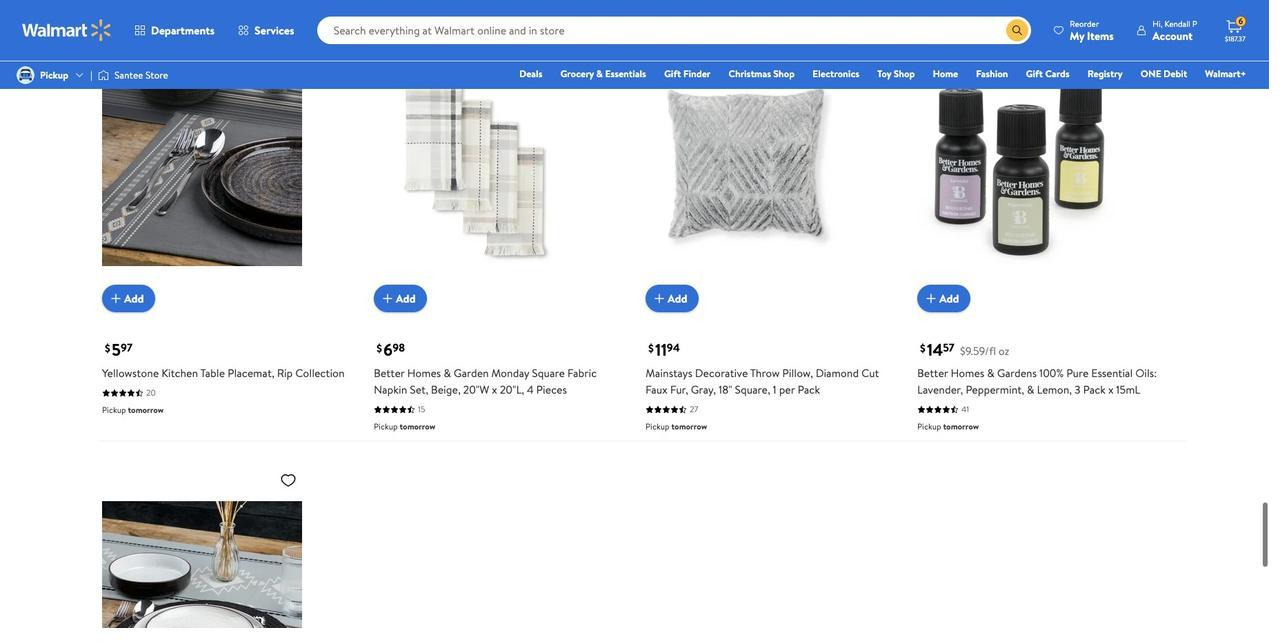 Task type: describe. For each thing, give the bounding box(es) containing it.
mainstays decorative throw pillow, diamond cut faux fur, gray, 18" square, 1 per pack image
[[646, 31, 846, 302]]

yellowstone kitchen table placemat, rip collection image
[[102, 31, 302, 302]]

homes inside better homes & garden monday square fabric napkin set, beige, 20"w x 20"l, 4 pieces
[[408, 366, 441, 381]]

items
[[1088, 28, 1115, 43]]

18"
[[719, 383, 733, 398]]

reorder
[[1070, 18, 1100, 29]]

|
[[91, 68, 93, 82]]

 image for santee store
[[98, 68, 109, 82]]

better homes & gardens 100% pure essential oils: lavender, peppermint, & lemon, 3 pack x 15ml image
[[918, 31, 1118, 302]]

11
[[656, 338, 667, 362]]

oz
[[999, 344, 1010, 359]]

x inside $ 14 57 $9.59/fl oz better homes & gardens 100% pure essential oils: lavender, peppermint, & lemon, 3 pack x 15ml
[[1109, 383, 1114, 398]]

peppermint,
[[966, 383, 1025, 398]]

gray,
[[691, 383, 717, 398]]

table
[[200, 366, 225, 381]]

homes inside $ 14 57 $9.59/fl oz better homes & gardens 100% pure essential oils: lavender, peppermint, & lemon, 3 pack x 15ml
[[951, 366, 985, 381]]

better inside better homes & garden monday square fabric napkin set, beige, 20"w x 20"l, 4 pieces
[[374, 366, 405, 381]]

toy
[[878, 67, 892, 81]]

add to favorites list, yellowstone kitchen table placemat, rip collection image
[[280, 37, 297, 54]]

& inside better homes & garden monday square fabric napkin set, beige, 20"w x 20"l, 4 pieces
[[444, 366, 451, 381]]

grocery & essentials link
[[555, 66, 653, 81]]

0 horizontal spatial 6
[[384, 338, 393, 362]]

lavender,
[[918, 383, 964, 398]]

pickup for 5
[[102, 405, 126, 416]]

41
[[962, 404, 970, 416]]

gift finder
[[665, 67, 711, 81]]

shop for christmas shop
[[774, 67, 795, 81]]

4 add button from the left
[[918, 285, 971, 313]]

add for 6
[[396, 291, 416, 306]]

add to favorites list, yellowstone round kitchen table placemat, beth collection image
[[280, 472, 297, 490]]

walmart+
[[1206, 67, 1247, 81]]

fashion
[[977, 67, 1009, 81]]

4
[[527, 383, 534, 398]]

services button
[[226, 14, 306, 47]]

per
[[780, 383, 795, 398]]

add for 5
[[124, 291, 144, 306]]

$9.59/fl
[[961, 344, 997, 359]]

tomorrow for 5
[[128, 405, 164, 416]]

hi, kendall p account
[[1153, 18, 1198, 43]]

6 inside 6 $187.37
[[1239, 15, 1244, 27]]

search icon image
[[1013, 25, 1024, 36]]

kendall
[[1165, 18, 1191, 29]]

x inside better homes & garden monday square fabric napkin set, beige, 20"w x 20"l, 4 pieces
[[492, 383, 498, 398]]

toy shop
[[878, 67, 915, 81]]

pickup left |
[[40, 68, 68, 82]]

15
[[418, 404, 425, 416]]

hi,
[[1153, 18, 1163, 29]]

mainstays decorative throw pillow, diamond cut faux fur, gray, 18" square, 1 per pack
[[646, 366, 880, 398]]

square,
[[735, 383, 771, 398]]

beige,
[[431, 383, 461, 398]]

one debit
[[1141, 67, 1188, 81]]

oils:
[[1136, 366, 1158, 381]]

pieces
[[537, 383, 567, 398]]

$ for 11
[[649, 341, 654, 356]]

finder
[[684, 67, 711, 81]]

98
[[393, 341, 405, 356]]

grocery
[[561, 67, 594, 81]]

departments
[[151, 23, 215, 38]]

14
[[928, 338, 944, 362]]

debit
[[1164, 67, 1188, 81]]

santee store
[[115, 68, 168, 82]]

registry
[[1088, 67, 1123, 81]]

pickup for 6
[[374, 421, 398, 433]]

tomorrow down 41
[[944, 421, 980, 433]]

add to cart image
[[380, 291, 396, 307]]

one
[[1141, 67, 1162, 81]]

100%
[[1040, 366, 1065, 381]]

Walmart Site-Wide search field
[[317, 17, 1032, 44]]

& down the gardens
[[1028, 383, 1035, 398]]

square
[[532, 366, 565, 381]]

decorative
[[696, 366, 748, 381]]

christmas
[[729, 67, 772, 81]]

store
[[146, 68, 168, 82]]

$ 14 57 $9.59/fl oz better homes & gardens 100% pure essential oils: lavender, peppermint, & lemon, 3 pack x 15ml
[[918, 338, 1158, 398]]

$ 6 98
[[377, 338, 405, 362]]

garden
[[454, 366, 489, 381]]

add to cart image for 11
[[652, 291, 668, 307]]

pickup tomorrow for 6
[[374, 421, 436, 433]]

fabric
[[568, 366, 597, 381]]

$ 5 97
[[105, 338, 133, 362]]

lemon,
[[1038, 383, 1073, 398]]

fur,
[[671, 383, 689, 398]]

pack inside mainstays decorative throw pillow, diamond cut faux fur, gray, 18" square, 1 per pack
[[798, 383, 821, 398]]

94
[[667, 341, 680, 356]]

6 $187.37
[[1226, 15, 1246, 43]]

essential
[[1092, 366, 1134, 381]]

27
[[690, 404, 699, 416]]

toy shop link
[[872, 66, 922, 81]]

pickup down lavender,
[[918, 421, 942, 433]]



Task type: vqa. For each thing, say whether or not it's contained in the screenshot.
sides,
no



Task type: locate. For each thing, give the bounding box(es) containing it.
one debit link
[[1135, 66, 1194, 81]]

account
[[1153, 28, 1193, 43]]

add button for 11
[[646, 285, 699, 313]]

throw
[[751, 366, 780, 381]]

1 horizontal spatial gift
[[1027, 67, 1044, 81]]

add up 98
[[396, 291, 416, 306]]

gift left cards
[[1027, 67, 1044, 81]]

1 shop from the left
[[774, 67, 795, 81]]

1 add from the left
[[124, 291, 144, 306]]

deals link
[[513, 66, 549, 81]]

2 add from the left
[[396, 291, 416, 306]]

gift left finder
[[665, 67, 681, 81]]

fashion link
[[971, 66, 1015, 81]]

set,
[[410, 383, 429, 398]]

services
[[255, 23, 294, 38]]

57
[[944, 341, 955, 356]]

0 horizontal spatial homes
[[408, 366, 441, 381]]

1 horizontal spatial homes
[[951, 366, 985, 381]]

tomorrow for 11
[[672, 421, 708, 433]]

tomorrow down '20' at the bottom left
[[128, 405, 164, 416]]

shop for toy shop
[[894, 67, 915, 81]]

pack inside $ 14 57 $9.59/fl oz better homes & gardens 100% pure essential oils: lavender, peppermint, & lemon, 3 pack x 15ml
[[1084, 383, 1106, 398]]

pickup tomorrow down '20' at the bottom left
[[102, 405, 164, 416]]

1 horizontal spatial  image
[[98, 68, 109, 82]]

shop right christmas
[[774, 67, 795, 81]]

2 shop from the left
[[894, 67, 915, 81]]

add to favorites list, mainstays decorative throw pillow, diamond cut faux fur, gray, 18" square, 1 per pack image
[[824, 37, 841, 54]]

gift cards link
[[1020, 66, 1076, 81]]

gift inside 'link'
[[1027, 67, 1044, 81]]

Search search field
[[317, 17, 1032, 44]]

pickup tomorrow down 15
[[374, 421, 436, 433]]

2 pack from the left
[[1084, 383, 1106, 398]]

reorder my items
[[1070, 18, 1115, 43]]

better homes & garden monday square fabric napkin set, beige, 20"w x 20"l, 4 pieces image
[[374, 31, 574, 302]]

add to cart image for 5
[[108, 291, 124, 307]]

1
[[773, 383, 777, 398]]

1 better from the left
[[374, 366, 405, 381]]

gift for gift finder
[[665, 67, 681, 81]]

$ inside $ 11 94
[[649, 341, 654, 356]]

mainstays
[[646, 366, 693, 381]]

1 add to cart image from the left
[[108, 291, 124, 307]]

better up lavender,
[[918, 366, 949, 381]]

pickup tomorrow down 27
[[646, 421, 708, 433]]

pack right 3
[[1084, 383, 1106, 398]]

santee
[[115, 68, 143, 82]]

pillow,
[[783, 366, 814, 381]]

3 $ from the left
[[649, 341, 654, 356]]

4 add from the left
[[940, 291, 960, 306]]

0 horizontal spatial pack
[[798, 383, 821, 398]]

 image
[[17, 66, 35, 84], [98, 68, 109, 82]]

add to favorites list, better homes & gardens 100% pure essential oils: lavender, peppermint, & lemon, 3 pack x 15ml image
[[1096, 37, 1113, 54]]

& up peppermint,
[[988, 366, 995, 381]]

&
[[597, 67, 603, 81], [444, 366, 451, 381], [988, 366, 995, 381], [1028, 383, 1035, 398]]

pickup down napkin in the bottom left of the page
[[374, 421, 398, 433]]

3
[[1075, 383, 1081, 398]]

faux
[[646, 383, 668, 398]]

homes up 'set,'
[[408, 366, 441, 381]]

essentials
[[606, 67, 647, 81]]

add button up 97
[[102, 285, 155, 313]]

1 $ from the left
[[105, 341, 110, 356]]

1 horizontal spatial add to cart image
[[652, 291, 668, 307]]

$ left 98
[[377, 341, 382, 356]]

deals
[[520, 67, 543, 81]]

grocery & essentials
[[561, 67, 647, 81]]

20
[[146, 387, 156, 399]]

0 horizontal spatial x
[[492, 383, 498, 398]]

add up 94
[[668, 291, 688, 306]]

better inside $ 14 57 $9.59/fl oz better homes & gardens 100% pure essential oils: lavender, peppermint, & lemon, 3 pack x 15ml
[[918, 366, 949, 381]]

5
[[112, 338, 121, 362]]

add to cart image
[[108, 291, 124, 307], [652, 291, 668, 307], [923, 291, 940, 307]]

1 pack from the left
[[798, 383, 821, 398]]

add up 57
[[940, 291, 960, 306]]

2 homes from the left
[[951, 366, 985, 381]]

add button for 5
[[102, 285, 155, 313]]

add button for 6
[[374, 285, 427, 313]]

kitchen
[[162, 366, 198, 381]]

christmas shop
[[729, 67, 795, 81]]

$ inside $ 14 57 $9.59/fl oz better homes & gardens 100% pure essential oils: lavender, peppermint, & lemon, 3 pack x 15ml
[[921, 341, 926, 356]]

$ left 14
[[921, 341, 926, 356]]

add to cart image up 11
[[652, 291, 668, 307]]

0 horizontal spatial better
[[374, 366, 405, 381]]

napkin
[[374, 383, 407, 398]]

$ for 5
[[105, 341, 110, 356]]

add to cart image up 97
[[108, 291, 124, 307]]

tomorrow for 6
[[400, 421, 436, 433]]

97
[[121, 341, 133, 356]]

1 horizontal spatial pack
[[1084, 383, 1106, 398]]

gift cards
[[1027, 67, 1070, 81]]

$ for 6
[[377, 341, 382, 356]]

3 add button from the left
[[646, 285, 699, 313]]

 image down walmart image
[[17, 66, 35, 84]]

x down essential at the right of page
[[1109, 383, 1114, 398]]

cut
[[862, 366, 880, 381]]

p
[[1193, 18, 1198, 29]]

2 add button from the left
[[374, 285, 427, 313]]

homes
[[408, 366, 441, 381], [951, 366, 985, 381]]

1 horizontal spatial 6
[[1239, 15, 1244, 27]]

6 up napkin in the bottom left of the page
[[384, 338, 393, 362]]

home
[[933, 67, 959, 81]]

3 add to cart image from the left
[[923, 291, 940, 307]]

0 horizontal spatial  image
[[17, 66, 35, 84]]

tomorrow down 27
[[672, 421, 708, 433]]

yellowstone round kitchen table placemat, beth collection image
[[102, 467, 302, 629]]

3 add from the left
[[668, 291, 688, 306]]

2 better from the left
[[918, 366, 949, 381]]

my
[[1070, 28, 1085, 43]]

1 gift from the left
[[665, 67, 681, 81]]

1 add button from the left
[[102, 285, 155, 313]]

$ inside $ 6 98
[[377, 341, 382, 356]]

homes down $9.59/fl
[[951, 366, 985, 381]]

registry link
[[1082, 66, 1130, 81]]

1 x from the left
[[492, 383, 498, 398]]

2 gift from the left
[[1027, 67, 1044, 81]]

6 up $187.37
[[1239, 15, 1244, 27]]

gift finder link
[[658, 66, 717, 81]]

pickup tomorrow
[[102, 405, 164, 416], [374, 421, 436, 433], [646, 421, 708, 433], [918, 421, 980, 433]]

add button up 57
[[918, 285, 971, 313]]

pickup down the faux at the bottom right
[[646, 421, 670, 433]]

1 horizontal spatial shop
[[894, 67, 915, 81]]

add to cart image up 14
[[923, 291, 940, 307]]

x
[[492, 383, 498, 398], [1109, 383, 1114, 398]]

2 horizontal spatial add to cart image
[[923, 291, 940, 307]]

shop right toy in the top of the page
[[894, 67, 915, 81]]

pickup tomorrow for 11
[[646, 421, 708, 433]]

add for 11
[[668, 291, 688, 306]]

rip
[[277, 366, 293, 381]]

0 vertical spatial 6
[[1239, 15, 1244, 27]]

& up the beige,
[[444, 366, 451, 381]]

pure
[[1067, 366, 1089, 381]]

walmart+ link
[[1200, 66, 1253, 81]]

1 vertical spatial 6
[[384, 338, 393, 362]]

0 horizontal spatial shop
[[774, 67, 795, 81]]

 image for pickup
[[17, 66, 35, 84]]

15ml
[[1117, 383, 1141, 398]]

add to favorites list, better homes & garden monday square fabric napkin set, beige, 20"w x 20"l, 4 pieces image
[[552, 37, 569, 54]]

add button up 94
[[646, 285, 699, 313]]

 image right |
[[98, 68, 109, 82]]

1 horizontal spatial better
[[918, 366, 949, 381]]

0 horizontal spatial gift
[[665, 67, 681, 81]]

diamond
[[816, 366, 859, 381]]

$ left 11
[[649, 341, 654, 356]]

x left 20"l,
[[492, 383, 498, 398]]

pack down the pillow,
[[798, 383, 821, 398]]

0 horizontal spatial add to cart image
[[108, 291, 124, 307]]

tomorrow down 15
[[400, 421, 436, 433]]

collection
[[295, 366, 345, 381]]

20"l,
[[500, 383, 525, 398]]

better
[[374, 366, 405, 381], [918, 366, 949, 381]]

walmart image
[[22, 19, 112, 41]]

gift
[[665, 67, 681, 81], [1027, 67, 1044, 81]]

$ left 5
[[105, 341, 110, 356]]

pickup tomorrow down 41
[[918, 421, 980, 433]]

yellowstone kitchen table placemat, rip collection
[[102, 366, 345, 381]]

monday
[[492, 366, 530, 381]]

20"w
[[464, 383, 490, 398]]

cards
[[1046, 67, 1070, 81]]

add up 97
[[124, 291, 144, 306]]

placemat,
[[228, 366, 275, 381]]

electronics
[[813, 67, 860, 81]]

pack
[[798, 383, 821, 398], [1084, 383, 1106, 398]]

yellowstone
[[102, 366, 159, 381]]

shop inside "link"
[[894, 67, 915, 81]]

1 homes from the left
[[408, 366, 441, 381]]

4 $ from the left
[[921, 341, 926, 356]]

2 $ from the left
[[377, 341, 382, 356]]

$187.37
[[1226, 34, 1246, 43]]

gardens
[[998, 366, 1037, 381]]

better homes & garden monday square fabric napkin set, beige, 20"w x 20"l, 4 pieces
[[374, 366, 597, 398]]

1 horizontal spatial x
[[1109, 383, 1114, 398]]

$ 11 94
[[649, 338, 680, 362]]

6
[[1239, 15, 1244, 27], [384, 338, 393, 362]]

pickup for 11
[[646, 421, 670, 433]]

& right grocery
[[597, 67, 603, 81]]

better up napkin in the bottom left of the page
[[374, 366, 405, 381]]

pickup tomorrow for 5
[[102, 405, 164, 416]]

gift for gift cards
[[1027, 67, 1044, 81]]

2 add to cart image from the left
[[652, 291, 668, 307]]

add button up 98
[[374, 285, 427, 313]]

shop
[[774, 67, 795, 81], [894, 67, 915, 81]]

$ inside $ 5 97
[[105, 341, 110, 356]]

add button
[[102, 285, 155, 313], [374, 285, 427, 313], [646, 285, 699, 313], [918, 285, 971, 313]]

pickup down yellowstone
[[102, 405, 126, 416]]

electronics link
[[807, 66, 866, 81]]

christmas shop link
[[723, 66, 801, 81]]

2 x from the left
[[1109, 383, 1114, 398]]



